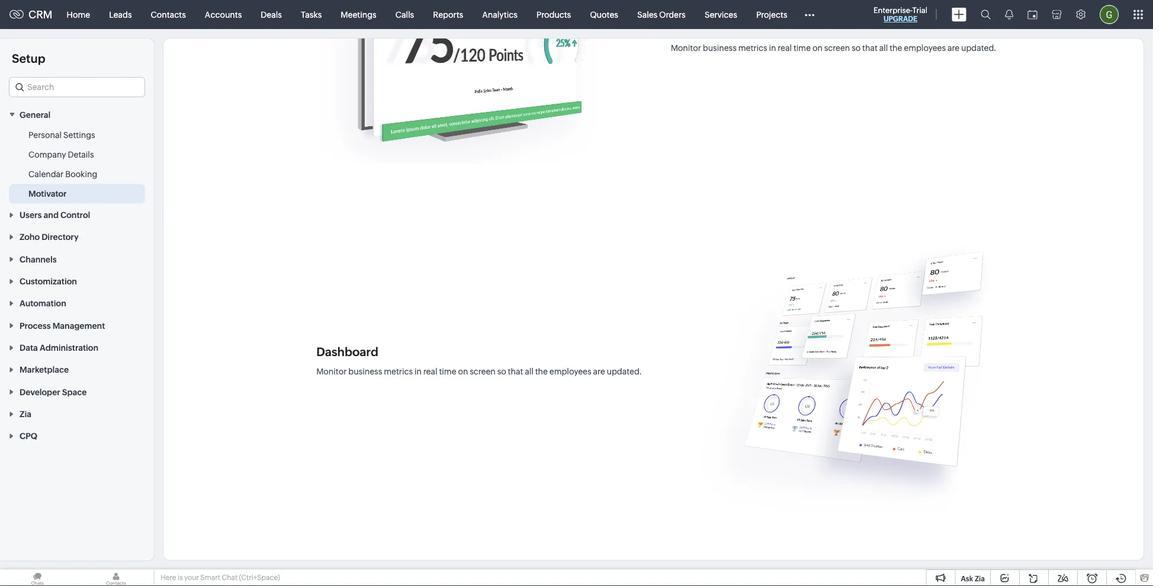 Task type: describe. For each thing, give the bounding box(es) containing it.
here
[[161, 574, 176, 582]]

home link
[[57, 0, 100, 29]]

crm
[[28, 8, 52, 21]]

general button
[[0, 103, 154, 125]]

process management
[[20, 321, 105, 330]]

process
[[20, 321, 51, 330]]

0 vertical spatial that
[[863, 43, 878, 52]]

0 vertical spatial time
[[794, 43, 811, 52]]

data
[[20, 343, 38, 352]]

enterprise-
[[874, 6, 913, 15]]

your
[[184, 574, 199, 582]]

calendar
[[28, 169, 64, 179]]

upgrade
[[884, 15, 918, 23]]

personal settings link
[[28, 129, 95, 141]]

leads
[[109, 10, 132, 19]]

space
[[62, 387, 87, 397]]

channels button
[[0, 248, 154, 270]]

crm link
[[9, 8, 52, 21]]

directory
[[42, 232, 79, 242]]

1 vertical spatial employees
[[550, 367, 592, 376]]

management
[[53, 321, 105, 330]]

1 vertical spatial in
[[415, 367, 422, 376]]

reports
[[433, 10, 464, 19]]

calls link
[[386, 0, 424, 29]]

zoho directory button
[[0, 226, 154, 248]]

1 horizontal spatial screen
[[825, 43, 850, 52]]

(ctrl+space)
[[239, 574, 280, 582]]

Other Modules field
[[797, 5, 823, 24]]

motivator link
[[28, 187, 67, 199]]

zoho directory
[[20, 232, 79, 242]]

cpq button
[[0, 425, 154, 447]]

0 horizontal spatial updated.
[[607, 367, 642, 376]]

create menu element
[[945, 0, 974, 29]]

projects
[[757, 10, 788, 19]]

products
[[537, 10, 571, 19]]

reports link
[[424, 0, 473, 29]]

0 horizontal spatial are
[[593, 367, 605, 376]]

0 vertical spatial employees
[[904, 43, 946, 52]]

marketplace
[[20, 365, 69, 374]]

trial
[[913, 6, 928, 15]]

calls
[[396, 10, 414, 19]]

0 horizontal spatial monitor
[[316, 367, 347, 376]]

users
[[20, 210, 42, 220]]

settings
[[63, 130, 95, 139]]

projects link
[[747, 0, 797, 29]]

data administration button
[[0, 336, 154, 358]]

zoho
[[20, 232, 40, 242]]

0 vertical spatial metrics
[[739, 43, 768, 52]]

details
[[68, 150, 94, 159]]

leads link
[[100, 0, 141, 29]]

general region
[[0, 125, 154, 203]]

calendar booking
[[28, 169, 97, 179]]

developer space
[[20, 387, 87, 397]]

0 horizontal spatial time
[[439, 367, 457, 376]]

analytics
[[482, 10, 518, 19]]

0 vertical spatial the
[[890, 43, 903, 52]]

contacts
[[151, 10, 186, 19]]

products link
[[527, 0, 581, 29]]

contacts image
[[79, 569, 153, 586]]

personal settings
[[28, 130, 95, 139]]

zia button
[[0, 403, 154, 425]]

calendar image
[[1028, 10, 1038, 19]]

0 vertical spatial monitor business metrics in real time on screen so that all the employees are updated.
[[671, 43, 997, 52]]

1 horizontal spatial real
[[778, 43, 792, 52]]

ask
[[961, 574, 974, 582]]

1 horizontal spatial zia
[[975, 574, 985, 582]]

ask zia
[[961, 574, 985, 582]]

search image
[[981, 9, 991, 20]]

automation
[[20, 299, 66, 308]]

accounts
[[205, 10, 242, 19]]

users and control
[[20, 210, 90, 220]]

automation button
[[0, 292, 154, 314]]

sales orders
[[638, 10, 686, 19]]

enterprise-trial upgrade
[[874, 6, 928, 23]]

quotes
[[590, 10, 619, 19]]

data administration
[[20, 343, 98, 352]]

and
[[44, 210, 59, 220]]

deals link
[[251, 0, 291, 29]]



Task type: vqa. For each thing, say whether or not it's contained in the screenshot.
DATA BACKUP
no



Task type: locate. For each thing, give the bounding box(es) containing it.
personal
[[28, 130, 62, 139]]

screen
[[825, 43, 850, 52], [470, 367, 496, 376]]

tasks
[[301, 10, 322, 19]]

1 vertical spatial business
[[349, 367, 382, 376]]

accounts link
[[195, 0, 251, 29]]

1 horizontal spatial time
[[794, 43, 811, 52]]

dashboard
[[316, 345, 379, 359]]

0 vertical spatial real
[[778, 43, 792, 52]]

0 horizontal spatial zia
[[20, 409, 31, 419]]

1 horizontal spatial all
[[880, 43, 888, 52]]

services link
[[695, 0, 747, 29]]

developer space button
[[0, 380, 154, 403]]

1 vertical spatial that
[[508, 367, 523, 376]]

home
[[67, 10, 90, 19]]

1 horizontal spatial so
[[852, 43, 861, 52]]

calendar booking link
[[28, 168, 97, 180]]

1 vertical spatial real
[[424, 367, 438, 376]]

None field
[[9, 77, 145, 97]]

zia inside dropdown button
[[20, 409, 31, 419]]

1 vertical spatial so
[[498, 367, 506, 376]]

business down dashboard
[[349, 367, 382, 376]]

1 horizontal spatial business
[[703, 43, 737, 52]]

1 horizontal spatial the
[[890, 43, 903, 52]]

0 vertical spatial are
[[948, 43, 960, 52]]

users and control button
[[0, 203, 154, 226]]

0 horizontal spatial in
[[415, 367, 422, 376]]

customization button
[[0, 270, 154, 292]]

booking
[[65, 169, 97, 179]]

so
[[852, 43, 861, 52], [498, 367, 506, 376]]

0 vertical spatial all
[[880, 43, 888, 52]]

company
[[28, 150, 66, 159]]

real
[[778, 43, 792, 52], [424, 367, 438, 376]]

1 horizontal spatial on
[[813, 43, 823, 52]]

1 horizontal spatial metrics
[[739, 43, 768, 52]]

0 vertical spatial updated.
[[962, 43, 997, 52]]

0 vertical spatial monitor
[[671, 43, 702, 52]]

business
[[703, 43, 737, 52], [349, 367, 382, 376]]

1 vertical spatial time
[[439, 367, 457, 376]]

is
[[178, 574, 183, 582]]

1 horizontal spatial monitor
[[671, 43, 702, 52]]

orders
[[660, 10, 686, 19]]

general
[[20, 110, 51, 119]]

search element
[[974, 0, 998, 29]]

process management button
[[0, 314, 154, 336]]

0 vertical spatial screen
[[825, 43, 850, 52]]

monitor
[[671, 43, 702, 52], [316, 367, 347, 376]]

zia
[[20, 409, 31, 419], [975, 574, 985, 582]]

1 horizontal spatial are
[[948, 43, 960, 52]]

contacts link
[[141, 0, 195, 29]]

signals image
[[1006, 9, 1014, 20]]

0 vertical spatial business
[[703, 43, 737, 52]]

analytics link
[[473, 0, 527, 29]]

marketplace button
[[0, 358, 154, 380]]

channels
[[20, 254, 57, 264]]

0 vertical spatial so
[[852, 43, 861, 52]]

developer
[[20, 387, 60, 397]]

metrics
[[739, 43, 768, 52], [384, 367, 413, 376]]

services
[[705, 10, 738, 19]]

cpq
[[20, 431, 37, 441]]

zia right ask
[[975, 574, 985, 582]]

1 horizontal spatial in
[[769, 43, 777, 52]]

0 vertical spatial on
[[813, 43, 823, 52]]

0 horizontal spatial the
[[535, 367, 548, 376]]

administration
[[40, 343, 98, 352]]

sales
[[638, 10, 658, 19]]

0 horizontal spatial all
[[525, 367, 534, 376]]

0 horizontal spatial employees
[[550, 367, 592, 376]]

1 vertical spatial on
[[458, 367, 468, 376]]

profile element
[[1093, 0, 1126, 29]]

updated.
[[962, 43, 997, 52], [607, 367, 642, 376]]

1 vertical spatial the
[[535, 367, 548, 376]]

deals
[[261, 10, 282, 19]]

0 horizontal spatial monitor business metrics in real time on screen so that all the employees are updated.
[[316, 367, 642, 376]]

meetings link
[[331, 0, 386, 29]]

create menu image
[[952, 7, 967, 22]]

0 horizontal spatial real
[[424, 367, 438, 376]]

1 horizontal spatial employees
[[904, 43, 946, 52]]

motivator
[[28, 189, 67, 198]]

meetings
[[341, 10, 377, 19]]

1 vertical spatial metrics
[[384, 367, 413, 376]]

the
[[890, 43, 903, 52], [535, 367, 548, 376]]

1 horizontal spatial monitor business metrics in real time on screen so that all the employees are updated.
[[671, 43, 997, 52]]

1 horizontal spatial that
[[863, 43, 878, 52]]

company details link
[[28, 148, 94, 160]]

company details
[[28, 150, 94, 159]]

0 horizontal spatial business
[[349, 367, 382, 376]]

signals element
[[998, 0, 1021, 29]]

1 vertical spatial monitor
[[316, 367, 347, 376]]

0 vertical spatial zia
[[20, 409, 31, 419]]

customization
[[20, 277, 77, 286]]

profile image
[[1100, 5, 1119, 24]]

1 vertical spatial updated.
[[607, 367, 642, 376]]

0 horizontal spatial that
[[508, 367, 523, 376]]

chats image
[[0, 569, 75, 586]]

0 horizontal spatial so
[[498, 367, 506, 376]]

control
[[60, 210, 90, 220]]

sales orders link
[[628, 0, 695, 29]]

employees
[[904, 43, 946, 52], [550, 367, 592, 376]]

smart
[[200, 574, 220, 582]]

here is your smart chat (ctrl+space)
[[161, 574, 280, 582]]

1 horizontal spatial updated.
[[962, 43, 997, 52]]

quotes link
[[581, 0, 628, 29]]

tasks link
[[291, 0, 331, 29]]

on
[[813, 43, 823, 52], [458, 367, 468, 376]]

1 vertical spatial screen
[[470, 367, 496, 376]]

0 horizontal spatial screen
[[470, 367, 496, 376]]

business down services link
[[703, 43, 737, 52]]

monitor down dashboard
[[316, 367, 347, 376]]

monitor business metrics in real time on screen so that all the employees are updated.
[[671, 43, 997, 52], [316, 367, 642, 376]]

0 vertical spatial in
[[769, 43, 777, 52]]

chat
[[222, 574, 238, 582]]

zia up cpq
[[20, 409, 31, 419]]

that
[[863, 43, 878, 52], [508, 367, 523, 376]]

1 vertical spatial are
[[593, 367, 605, 376]]

0 horizontal spatial metrics
[[384, 367, 413, 376]]

monitor down orders
[[671, 43, 702, 52]]

0 horizontal spatial on
[[458, 367, 468, 376]]

Search text field
[[9, 78, 145, 97]]

setup
[[12, 52, 45, 65]]

1 vertical spatial monitor business metrics in real time on screen so that all the employees are updated.
[[316, 367, 642, 376]]

1 vertical spatial all
[[525, 367, 534, 376]]

1 vertical spatial zia
[[975, 574, 985, 582]]



